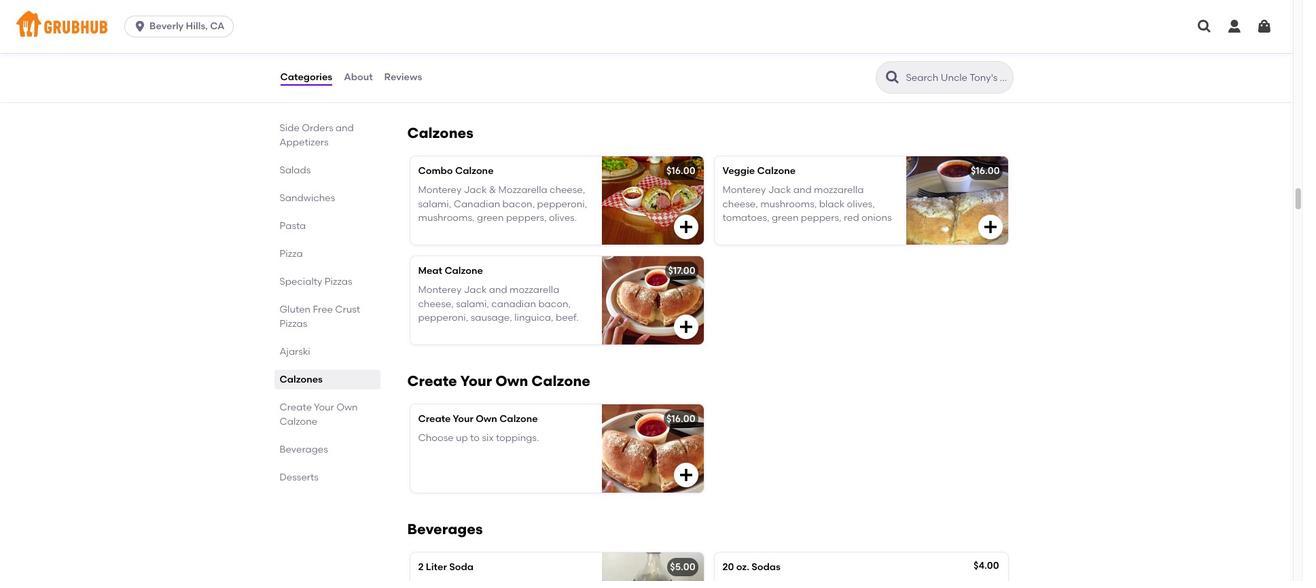 Task type: describe. For each thing, give the bounding box(es) containing it.
categories
[[280, 71, 332, 83]]

monterey for meat
[[418, 284, 462, 296]]

eggs
[[426, 44, 449, 56]]

monterey jack and mozzarella cheese, salami, canadian bacon, pepperoni, sausage, linguica, beef.
[[418, 284, 579, 323]]

jack for meat calzone
[[464, 284, 487, 296]]

bacon, for beef.
[[538, 298, 571, 310]]

gluten free crust pizzas
[[280, 304, 360, 330]]

$16.00 for monterey jack and mozzarella cheese, mushrooms, black olives, tomatoes, green peppers, red onions
[[971, 165, 1000, 177]]

$4.00
[[974, 560, 999, 571]]

about button
[[343, 53, 373, 102]]

calzone right 'veggie'
[[757, 165, 796, 177]]

peppers, inside monterey jack and mozzarella cheese, mushrooms, black olives, tomatoes, green peppers, red onions
[[801, 212, 842, 223]]

own inside create your own calzone
[[336, 402, 358, 413]]

0 vertical spatial beverages
[[280, 444, 328, 455]]

create your own calzone image
[[602, 404, 704, 493]]

cheese, for monterey jack & mozzarella cheese, salami, canadian bacon, pepperoni, mushrooms, green peppers, olives.
[[550, 184, 585, 196]]

side
[[499, 63, 518, 75]]

monterey for combo
[[418, 184, 462, 196]]

calzone down the beef.
[[532, 372, 591, 389]]

linguica,
[[515, 312, 554, 323]]

veggie calzone image
[[906, 156, 1008, 245]]

toppings.
[[496, 432, 539, 444]]

svg image inside the beverly hills, ca button
[[133, 20, 147, 33]]

1 horizontal spatial beverages
[[407, 521, 483, 538]]

monterey jack and mozzarella cheese, mushrooms, black olives, tomatoes, green peppers, red onions
[[723, 184, 892, 223]]

peppers.
[[599, 63, 640, 75]]

3 eggs ajarski
[[418, 44, 484, 56]]

20 oz. sodas
[[723, 561, 781, 573]]

pasta
[[280, 220, 306, 232]]

beverly hills, ca
[[150, 20, 225, 32]]

pepperoni, for monterey jack & mozzarella cheese, salami, canadian bacon, pepperoni, mushrooms, green peppers, olives.
[[537, 198, 587, 210]]

mozzarella for black
[[814, 184, 864, 196]]

red
[[844, 212, 859, 223]]

jack for combo calzone
[[464, 184, 487, 196]]

3
[[418, 44, 424, 56]]

side
[[280, 122, 300, 134]]

sodas
[[752, 561, 781, 573]]

& for jack
[[489, 184, 496, 196]]

cheese, for monterey jack and mozzarella cheese, mushrooms, black olives, tomatoes, green peppers, red onions
[[723, 198, 758, 210]]

bacon, for peppers,
[[503, 198, 535, 210]]

ca
[[210, 20, 225, 32]]

salads
[[280, 164, 311, 176]]

2 liter soda
[[418, 561, 474, 573]]

create your own calzone up six
[[407, 372, 591, 389]]

black inside monterey jack and mozzarella cheese, mushrooms, black olives, tomatoes, green peppers, red onions
[[819, 198, 845, 210]]

meat calzone image
[[602, 256, 704, 345]]

search icon image
[[884, 69, 901, 86]]

butter
[[459, 63, 488, 75]]

appetizers
[[280, 137, 329, 148]]

mushrooms, inside monterey jack and mozzarella cheese, mushrooms, black olives, tomatoes, green peppers, red onions
[[761, 198, 817, 210]]

olives.
[[549, 212, 577, 223]]

to
[[470, 432, 480, 444]]

specialty pizzas
[[280, 276, 352, 287]]

choose
[[418, 432, 454, 444]]

20
[[723, 561, 734, 573]]

combo calzone
[[418, 165, 494, 177]]

beef.
[[556, 312, 579, 323]]

monterey jack & mozzarella cheese, salami, canadian bacon, pepperoni, mushrooms, green peppers, olives.
[[418, 184, 587, 223]]

gluten
[[280, 304, 311, 315]]

sausage,
[[471, 312, 512, 323]]

calzone up canadian
[[455, 165, 494, 177]]

canadian
[[492, 298, 536, 310]]

veggie
[[723, 165, 755, 177]]

0 horizontal spatial black
[[571, 63, 597, 75]]

mozzarella
[[499, 184, 548, 196]]

canadian
[[454, 198, 500, 210]]

$17.00
[[668, 265, 696, 277]]

six
[[482, 432, 494, 444]]

calzone up desserts
[[280, 416, 318, 427]]

and right salt
[[551, 63, 569, 75]]



Task type: locate. For each thing, give the bounding box(es) containing it.
monterey down meat
[[418, 284, 462, 296]]

1 vertical spatial calzones
[[280, 374, 323, 385]]

monterey inside 'monterey jack and mozzarella cheese, salami, canadian bacon, pepperoni, sausage, linguica, beef.'
[[418, 284, 462, 296]]

peppers, left red
[[801, 212, 842, 223]]

bacon, up the beef.
[[538, 298, 571, 310]]

1 horizontal spatial mushrooms,
[[761, 198, 817, 210]]

2 vertical spatial cheese,
[[418, 298, 454, 310]]

1 vertical spatial black
[[819, 198, 845, 210]]

monterey down 'veggie'
[[723, 184, 766, 196]]

choose up to six toppings.
[[418, 432, 539, 444]]

and inside monterey jack and mozzarella cheese, mushrooms, black olives, tomatoes, green peppers, red onions
[[794, 184, 812, 196]]

calzones down gluten free crust pizzas
[[280, 374, 323, 385]]

pepperoni, up olives.
[[537, 198, 587, 210]]

create your own calzone
[[407, 372, 591, 389], [280, 402, 358, 427], [418, 413, 538, 425]]

side orders and appetizers
[[280, 122, 354, 148]]

1 green from the left
[[477, 212, 504, 223]]

mozzarella inside monterey jack and mozzarella cheese, mushrooms, black olives, tomatoes, green peppers, red onions
[[814, 184, 864, 196]]

black up red
[[819, 198, 845, 210]]

0 vertical spatial mozzarella
[[814, 184, 864, 196]]

pizza
[[280, 248, 303, 260]]

cheese, up olives.
[[550, 184, 585, 196]]

meat calzone
[[418, 265, 483, 277]]

cheese, inside monterey jack & mozzarella cheese, salami, canadian bacon, pepperoni, mushrooms, green peppers, olives.
[[550, 184, 585, 196]]

monterey
[[418, 184, 462, 196], [723, 184, 766, 196], [418, 284, 462, 296]]

beverages
[[280, 444, 328, 455], [407, 521, 483, 538]]

0 horizontal spatial peppers,
[[506, 212, 547, 223]]

meat
[[418, 265, 442, 277]]

& up canadian
[[489, 184, 496, 196]]

0 horizontal spatial salami,
[[418, 198, 451, 210]]

combo calzone image
[[602, 156, 704, 245]]

peppers, inside monterey jack & mozzarella cheese, salami, canadian bacon, pepperoni, mushrooms, green peppers, olives.
[[506, 212, 547, 223]]

and
[[551, 63, 569, 75], [336, 122, 354, 134], [794, 184, 812, 196], [489, 284, 507, 296]]

reviews button
[[384, 53, 423, 102]]

Search Uncle Tony's Pizzeria search field
[[905, 71, 1009, 84]]

create inside create your own calzone
[[280, 402, 312, 413]]

main navigation navigation
[[0, 0, 1293, 53]]

svg image
[[1227, 18, 1243, 35], [133, 20, 147, 33], [982, 219, 999, 235], [678, 319, 694, 335]]

mushrooms, down canadian
[[418, 212, 475, 223]]

bacon, down mozzarella
[[503, 198, 535, 210]]

1 vertical spatial &
[[489, 184, 496, 196]]

green down canadian
[[477, 212, 504, 223]]

0 horizontal spatial calzones
[[280, 374, 323, 385]]

free
[[313, 304, 333, 315]]

monterey inside monterey jack & mozzarella cheese, salami, canadian bacon, pepperoni, mushrooms, green peppers, olives.
[[418, 184, 462, 196]]

black left peppers.
[[571, 63, 597, 75]]

pizzas
[[325, 276, 352, 287], [280, 318, 307, 330]]

monterey down the "combo"
[[418, 184, 462, 196]]

jack
[[464, 184, 487, 196], [768, 184, 791, 196], [464, 284, 487, 296]]

salami,
[[418, 198, 451, 210], [456, 298, 489, 310]]

up
[[456, 432, 468, 444]]

0 vertical spatial pizzas
[[325, 276, 352, 287]]

2 peppers, from the left
[[801, 212, 842, 223]]

bacon, inside monterey jack & mozzarella cheese, salami, canadian bacon, pepperoni, mushrooms, green peppers, olives.
[[503, 198, 535, 210]]

jack for veggie calzone
[[768, 184, 791, 196]]

green right tomatoes, on the right top of page
[[772, 212, 799, 223]]

create your own calzone up choose up to six toppings.
[[418, 413, 538, 425]]

salami, inside 'monterey jack and mozzarella cheese, salami, canadian bacon, pepperoni, sausage, linguica, beef.'
[[456, 298, 489, 310]]

&
[[490, 63, 497, 75], [489, 184, 496, 196]]

green inside monterey jack & mozzarella cheese, salami, canadian bacon, pepperoni, mushrooms, green peppers, olives.
[[477, 212, 504, 223]]

beverages up 2 liter soda
[[407, 521, 483, 538]]

desserts
[[280, 472, 319, 483]]

0 vertical spatial bacon,
[[503, 198, 535, 210]]

calzone up toppings.
[[500, 413, 538, 425]]

1 vertical spatial beverages
[[407, 521, 483, 538]]

svg image
[[1197, 18, 1213, 35], [1257, 18, 1273, 35], [678, 219, 694, 235], [678, 467, 694, 483]]

1 vertical spatial cheese,
[[723, 198, 758, 210]]

and for monterey jack and mozzarella cheese, mushrooms, black olives, tomatoes, green peppers, red onions
[[794, 184, 812, 196]]

pizzas inside gluten free crust pizzas
[[280, 318, 307, 330]]

1 horizontal spatial salami,
[[456, 298, 489, 310]]

soda
[[449, 561, 474, 573]]

0 horizontal spatial cheese,
[[418, 298, 454, 310]]

0 horizontal spatial mozzarella
[[510, 284, 560, 296]]

mozzarella
[[814, 184, 864, 196], [510, 284, 560, 296]]

1 horizontal spatial bacon,
[[538, 298, 571, 310]]

1 vertical spatial ajarski
[[280, 346, 310, 357]]

and inside 'monterey jack and mozzarella cheese, salami, canadian bacon, pepperoni, sausage, linguica, beef.'
[[489, 284, 507, 296]]

peppers,
[[506, 212, 547, 223], [801, 212, 842, 223]]

your
[[460, 372, 492, 389], [314, 402, 334, 413], [453, 413, 474, 425]]

ajarski up butter
[[451, 44, 484, 56]]

crust
[[335, 304, 360, 315]]

orders
[[302, 122, 333, 134]]

0 horizontal spatial green
[[477, 212, 504, 223]]

categories button
[[280, 53, 333, 102]]

specialty
[[280, 276, 322, 287]]

1 vertical spatial mozzarella
[[510, 284, 560, 296]]

and for side orders and appetizers
[[336, 122, 354, 134]]

calzone
[[455, 165, 494, 177], [757, 165, 796, 177], [445, 265, 483, 277], [532, 372, 591, 389], [500, 413, 538, 425], [280, 416, 318, 427]]

0 vertical spatial mushrooms,
[[761, 198, 817, 210]]

1 horizontal spatial ajarski
[[451, 44, 484, 56]]

$5.00
[[670, 561, 696, 573]]

1 horizontal spatial green
[[772, 212, 799, 223]]

and for monterey jack and mozzarella cheese, salami, canadian bacon, pepperoni, sausage, linguica, beef.
[[489, 284, 507, 296]]

2
[[418, 561, 424, 573]]

calzone right meat
[[445, 265, 483, 277]]

mozzarella inside 'monterey jack and mozzarella cheese, salami, canadian bacon, pepperoni, sausage, linguica, beef.'
[[510, 284, 560, 296]]

cheese, up tomatoes, on the right top of page
[[723, 198, 758, 210]]

calzones up the "combo"
[[407, 124, 474, 141]]

create
[[407, 372, 457, 389], [280, 402, 312, 413], [418, 413, 451, 425]]

jack down meat calzone
[[464, 284, 487, 296]]

ajarski down gluten
[[280, 346, 310, 357]]

veggie calzone
[[723, 165, 796, 177]]

0 vertical spatial cheese,
[[550, 184, 585, 196]]

hills,
[[186, 20, 208, 32]]

2 horizontal spatial cheese,
[[723, 198, 758, 210]]

1 vertical spatial pepperoni,
[[418, 312, 468, 323]]

jack down veggie calzone
[[768, 184, 791, 196]]

and down veggie calzone
[[794, 184, 812, 196]]

0 horizontal spatial mushrooms,
[[418, 212, 475, 223]]

mozzarella up canadian
[[510, 284, 560, 296]]

0 vertical spatial pepperoni,
[[537, 198, 587, 210]]

jack inside monterey jack & mozzarella cheese, salami, canadian bacon, pepperoni, mushrooms, green peppers, olives.
[[464, 184, 487, 196]]

beverly hills, ca button
[[124, 16, 239, 37]]

0 horizontal spatial pepperoni,
[[418, 312, 468, 323]]

pepperoni, inside monterey jack & mozzarella cheese, salami, canadian bacon, pepperoni, mushrooms, green peppers, olives.
[[537, 198, 587, 210]]

monterey inside monterey jack and mozzarella cheese, mushrooms, black olives, tomatoes, green peppers, red onions
[[723, 184, 766, 196]]

cheese, down meat
[[418, 298, 454, 310]]

& left the side
[[490, 63, 497, 75]]

and up canadian
[[489, 284, 507, 296]]

0 vertical spatial ajarski
[[451, 44, 484, 56]]

of
[[520, 63, 529, 75]]

cheese, inside monterey jack and mozzarella cheese, mushrooms, black olives, tomatoes, green peppers, red onions
[[723, 198, 758, 210]]

1 vertical spatial pizzas
[[280, 318, 307, 330]]

& for butter
[[490, 63, 497, 75]]

$16.00 for choose up to six toppings.
[[667, 413, 696, 425]]

1 horizontal spatial peppers,
[[801, 212, 842, 223]]

salami, up sausage, on the left of the page
[[456, 298, 489, 310]]

beverly
[[150, 20, 184, 32]]

0 vertical spatial black
[[571, 63, 597, 75]]

1 peppers, from the left
[[506, 212, 547, 223]]

1 vertical spatial bacon,
[[538, 298, 571, 310]]

0 vertical spatial &
[[490, 63, 497, 75]]

$16.00
[[666, 43, 695, 54], [667, 165, 696, 177], [971, 165, 1000, 177], [667, 413, 696, 425]]

0 vertical spatial calzones
[[407, 124, 474, 141]]

green
[[477, 212, 504, 223], [772, 212, 799, 223]]

1 horizontal spatial pepperoni,
[[537, 198, 587, 210]]

1 vertical spatial mushrooms,
[[418, 212, 475, 223]]

salt
[[532, 63, 548, 75]]

pepperoni, down meat calzone
[[418, 312, 468, 323]]

0 horizontal spatial bacon,
[[503, 198, 535, 210]]

onions
[[862, 212, 892, 223]]

mushrooms,
[[761, 198, 817, 210], [418, 212, 475, 223]]

pepperoni, for monterey jack and mozzarella cheese, salami, canadian bacon, pepperoni, sausage, linguica, beef.
[[418, 312, 468, 323]]

jack up canadian
[[464, 184, 487, 196]]

create your own calzone up desserts
[[280, 402, 358, 427]]

tomatoes,
[[723, 212, 770, 223]]

1 horizontal spatial cheese,
[[550, 184, 585, 196]]

cheese, for monterey jack and mozzarella cheese, salami, canadian bacon, pepperoni, sausage, linguica, beef.
[[418, 298, 454, 310]]

0 vertical spatial salami,
[[418, 198, 451, 210]]

pizzas down gluten
[[280, 318, 307, 330]]

pepperoni,
[[537, 198, 587, 210], [418, 312, 468, 323]]

pepperoni, inside 'monterey jack and mozzarella cheese, salami, canadian bacon, pepperoni, sausage, linguica, beef.'
[[418, 312, 468, 323]]

pizzas up crust
[[325, 276, 352, 287]]

jack inside 'monterey jack and mozzarella cheese, salami, canadian bacon, pepperoni, sausage, linguica, beef.'
[[464, 284, 487, 296]]

includes
[[418, 63, 457, 75]]

salami, for sausage,
[[456, 298, 489, 310]]

jack inside monterey jack and mozzarella cheese, mushrooms, black olives, tomatoes, green peppers, red onions
[[768, 184, 791, 196]]

monterey for veggie
[[723, 184, 766, 196]]

mozzarella up olives,
[[814, 184, 864, 196]]

mozzarella for canadian
[[510, 284, 560, 296]]

& inside monterey jack & mozzarella cheese, salami, canadian bacon, pepperoni, mushrooms, green peppers, olives.
[[489, 184, 496, 196]]

mushrooms, inside monterey jack & mozzarella cheese, salami, canadian bacon, pepperoni, mushrooms, green peppers, olives.
[[418, 212, 475, 223]]

1 horizontal spatial calzones
[[407, 124, 474, 141]]

cheese, inside 'monterey jack and mozzarella cheese, salami, canadian bacon, pepperoni, sausage, linguica, beef.'
[[418, 298, 454, 310]]

olives,
[[847, 198, 875, 210]]

2 liter soda image
[[602, 552, 704, 581]]

includes butter & side of salt and black peppers.
[[418, 63, 640, 75]]

salami, inside monterey jack & mozzarella cheese, salami, canadian bacon, pepperoni, mushrooms, green peppers, olives.
[[418, 198, 451, 210]]

1 vertical spatial salami,
[[456, 298, 489, 310]]

0 horizontal spatial pizzas
[[280, 318, 307, 330]]

mushrooms, down veggie calzone
[[761, 198, 817, 210]]

0 horizontal spatial ajarski
[[280, 346, 310, 357]]

own
[[496, 372, 528, 389], [336, 402, 358, 413], [476, 413, 497, 425]]

combo
[[418, 165, 453, 177]]

1 horizontal spatial mozzarella
[[814, 184, 864, 196]]

beverages up desserts
[[280, 444, 328, 455]]

liter
[[426, 561, 447, 573]]

cheese,
[[550, 184, 585, 196], [723, 198, 758, 210], [418, 298, 454, 310]]

salami, down the "combo"
[[418, 198, 451, 210]]

green inside monterey jack and mozzarella cheese, mushrooms, black olives, tomatoes, green peppers, red onions
[[772, 212, 799, 223]]

calzones
[[407, 124, 474, 141], [280, 374, 323, 385]]

1 horizontal spatial black
[[819, 198, 845, 210]]

oz.
[[736, 561, 750, 573]]

and right orders
[[336, 122, 354, 134]]

peppers, down mozzarella
[[506, 212, 547, 223]]

about
[[344, 71, 373, 83]]

bacon, inside 'monterey jack and mozzarella cheese, salami, canadian bacon, pepperoni, sausage, linguica, beef.'
[[538, 298, 571, 310]]

black
[[571, 63, 597, 75], [819, 198, 845, 210]]

bacon,
[[503, 198, 535, 210], [538, 298, 571, 310]]

$16.00 for monterey jack & mozzarella cheese, salami, canadian bacon, pepperoni, mushrooms, green peppers, olives.
[[667, 165, 696, 177]]

0 horizontal spatial beverages
[[280, 444, 328, 455]]

sandwiches
[[280, 192, 335, 204]]

2 green from the left
[[772, 212, 799, 223]]

ajarski
[[451, 44, 484, 56], [280, 346, 310, 357]]

and inside side orders and appetizers
[[336, 122, 354, 134]]

reviews
[[384, 71, 422, 83]]

1 horizontal spatial pizzas
[[325, 276, 352, 287]]

salami, for mushrooms,
[[418, 198, 451, 210]]



Task type: vqa. For each thing, say whether or not it's contained in the screenshot.
middle required
no



